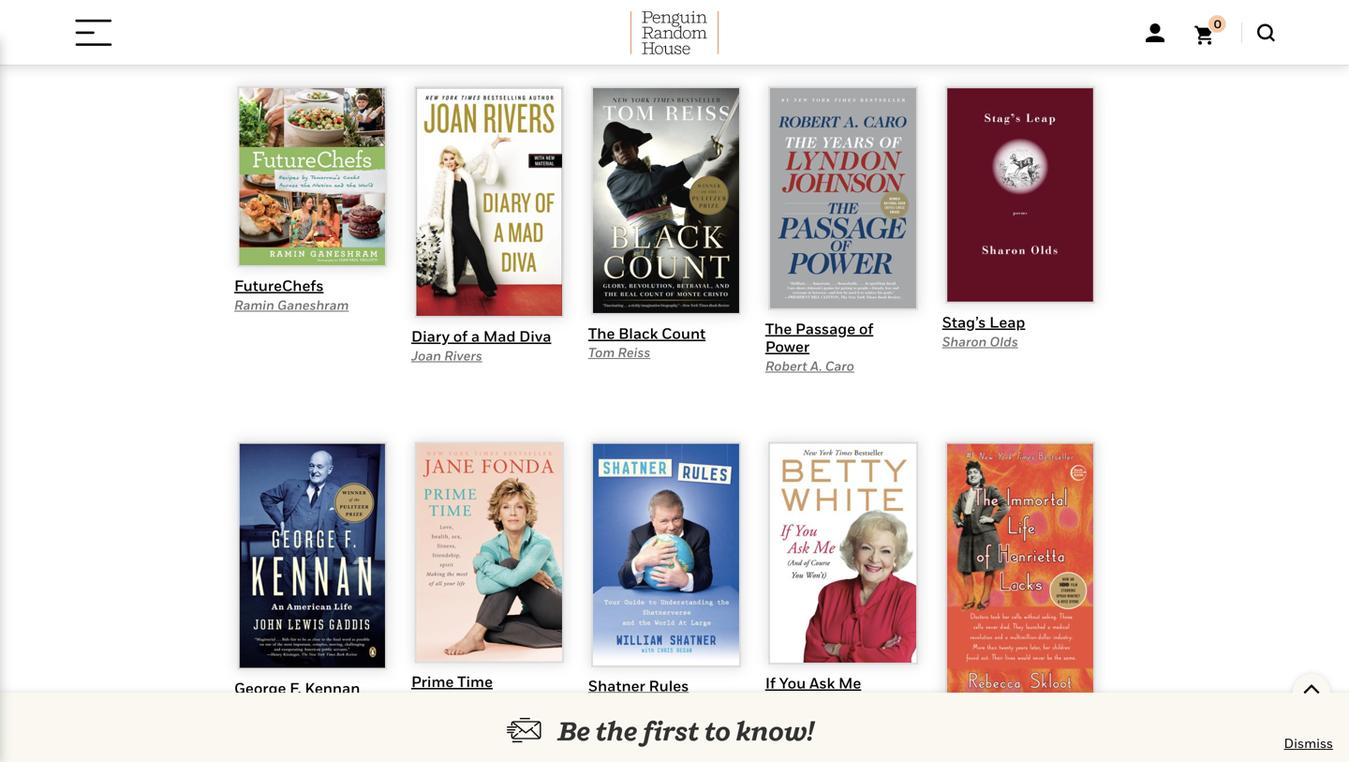 Task type: vqa. For each thing, say whether or not it's contained in the screenshot.
the George F. Kennan
yes



Task type: describe. For each thing, give the bounding box(es) containing it.
know!
[[736, 715, 814, 747]]

joan rivers link
[[411, 348, 483, 363]]

stag's
[[943, 313, 986, 331]]

prime time link
[[411, 672, 493, 690]]

passage
[[796, 320, 856, 337]]

expand/collapse sign up banner image
[[1303, 674, 1321, 702]]

first
[[643, 715, 700, 747]]

futurechefs
[[234, 277, 324, 295]]

stag's leap link
[[943, 313, 1026, 331]]

you
[[780, 674, 806, 692]]

diary of a mad diva link
[[411, 327, 552, 345]]

penguin random house image
[[631, 11, 719, 54]]

search image
[[1258, 24, 1276, 42]]

george f. kennan
[[234, 679, 360, 697]]

chris
[[589, 714, 621, 730]]

black
[[619, 324, 658, 342]]

diary
[[411, 327, 450, 345]]

power
[[766, 338, 810, 355]]

the black count link
[[589, 324, 706, 342]]

dismiss link
[[1285, 734, 1334, 753]]

ramin ganeshram link
[[234, 297, 349, 313]]

dismiss
[[1285, 735, 1334, 751]]

kennan
[[305, 679, 360, 697]]

prime time image
[[415, 442, 564, 663]]

regan
[[624, 714, 664, 730]]

prime
[[411, 672, 454, 690]]

the for the passage of power
[[766, 320, 792, 337]]

rules
[[649, 677, 689, 695]]

shatner rules link
[[589, 677, 689, 695]]

me
[[839, 674, 862, 692]]

the passage of power link
[[766, 320, 874, 355]]

shopping cart image
[[1195, 15, 1227, 45]]

chris regan link
[[589, 714, 664, 730]]

a.
[[811, 358, 823, 373]]

caro
[[826, 358, 855, 373]]

shatner rules
[[589, 677, 689, 695]]

if you ask me
[[766, 674, 862, 692]]

chris regan
[[589, 714, 664, 730]]

the immortal life of henrietta lacks image
[[946, 442, 1096, 702]]

ask
[[810, 674, 835, 692]]

tom reiss link
[[589, 344, 651, 360]]

ganeshram
[[277, 297, 349, 313]]

if you ask me image
[[769, 442, 918, 664]]

fonda
[[444, 693, 483, 708]]

diary of a mad diva joan rivers
[[411, 327, 552, 363]]

reiss
[[618, 344, 651, 360]]



Task type: locate. For each thing, give the bounding box(es) containing it.
the inside the passage of power robert a. caro
[[766, 320, 792, 337]]

time
[[457, 672, 493, 690]]

sign in image
[[1146, 23, 1165, 42]]

of left a
[[453, 327, 468, 345]]

leap
[[990, 313, 1026, 331]]

a
[[471, 327, 480, 345]]

0 horizontal spatial the
[[589, 324, 615, 342]]

tom
[[589, 344, 615, 360]]

the black count tom reiss
[[589, 324, 706, 360]]

the inside the black count tom reiss
[[589, 324, 615, 342]]

jane
[[411, 693, 441, 708]]

ramin
[[234, 297, 274, 313]]

sharon
[[943, 333, 987, 349]]

the for the black count
[[589, 324, 615, 342]]

futurechefs ramin ganeshram
[[234, 277, 349, 313]]

stag's leap image
[[946, 86, 1096, 304]]

olds
[[990, 333, 1019, 349]]

the up tom
[[589, 324, 615, 342]]

if
[[766, 674, 776, 692]]

1 horizontal spatial of
[[859, 320, 874, 337]]

be
[[558, 715, 591, 747]]

george f. kennan image
[[237, 442, 387, 670]]

of inside the passage of power robert a. caro
[[859, 320, 874, 337]]

if you ask me link
[[766, 674, 862, 692]]

be the first to know!
[[558, 715, 814, 747]]

joan
[[411, 348, 441, 363]]

of inside diary of a mad diva joan rivers
[[453, 327, 468, 345]]

george
[[234, 679, 286, 697]]

of
[[859, 320, 874, 337], [453, 327, 468, 345]]

the
[[596, 715, 638, 747]]

sharon olds link
[[943, 333, 1019, 349]]

diva
[[519, 327, 552, 345]]

count
[[662, 324, 706, 342]]

1 horizontal spatial the
[[766, 320, 792, 337]]

futurechefs image
[[237, 86, 387, 267]]

mad
[[484, 327, 516, 345]]

f.
[[290, 679, 301, 697]]

shatner
[[589, 677, 646, 695]]

stag's leap sharon olds
[[943, 313, 1026, 349]]

shatner rules image
[[592, 442, 741, 667]]

robert a. caro link
[[766, 358, 855, 373]]

rivers
[[444, 348, 483, 363]]

the passage of power robert a. caro
[[766, 320, 874, 373]]

george f. kennan link
[[234, 679, 360, 697]]

the black count image
[[592, 86, 741, 315]]

to
[[705, 715, 731, 747]]

prime time jane fonda
[[411, 672, 493, 708]]

0 horizontal spatial of
[[453, 327, 468, 345]]

futurechefs link
[[234, 277, 324, 295]]

the up power
[[766, 320, 792, 337]]

robert
[[766, 358, 808, 373]]

of right passage
[[859, 320, 874, 337]]

diary of a mad diva image
[[415, 86, 564, 318]]

the passage of power image
[[769, 86, 918, 310]]

the
[[766, 320, 792, 337], [589, 324, 615, 342]]



